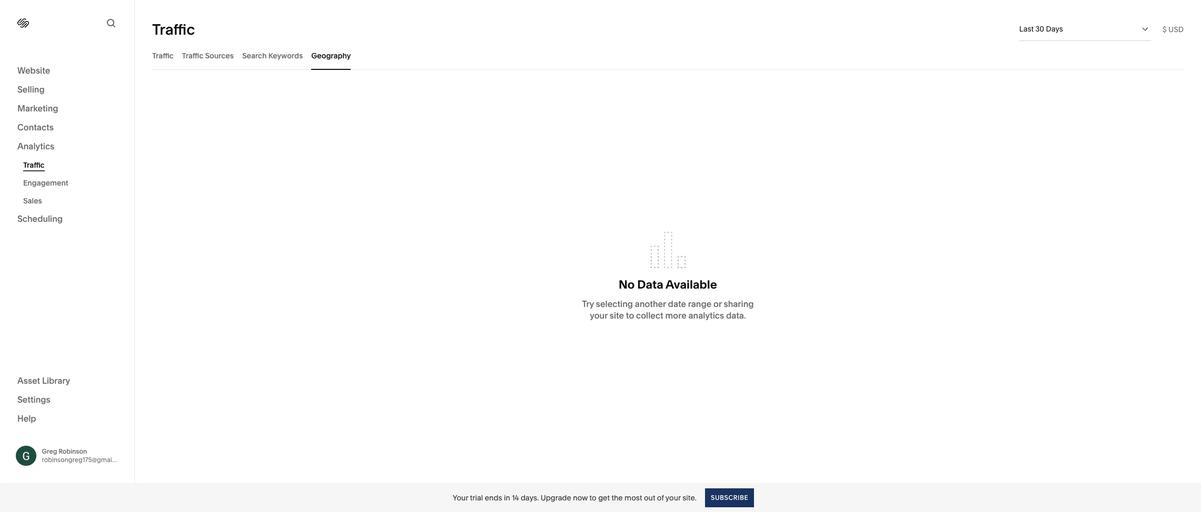Task type: describe. For each thing, give the bounding box(es) containing it.
contacts link
[[17, 122, 117, 134]]

$
[[1163, 24, 1167, 34]]

try
[[582, 299, 594, 309]]

in
[[504, 494, 510, 503]]

to inside try selecting another date range or sharing your site to collect more analytics data.
[[626, 310, 634, 321]]

traffic sources button
[[182, 41, 234, 70]]

the
[[612, 494, 623, 503]]

days
[[1046, 24, 1063, 34]]

site
[[610, 310, 624, 321]]

subscribe button
[[705, 489, 754, 508]]

trial
[[470, 494, 483, 503]]

asset library link
[[17, 375, 117, 388]]

get
[[598, 494, 610, 503]]

ends
[[485, 494, 502, 503]]

geography button
[[311, 41, 351, 70]]

selecting
[[596, 299, 633, 309]]

traffic left traffic sources
[[152, 51, 174, 60]]

1 horizontal spatial your
[[666, 494, 681, 503]]

$ usd
[[1163, 24, 1184, 34]]

sales link
[[23, 192, 123, 210]]

help
[[17, 414, 36, 424]]

settings
[[17, 395, 50, 405]]

or
[[714, 299, 722, 309]]

analytics link
[[17, 141, 117, 153]]

range
[[688, 299, 712, 309]]

selling
[[17, 84, 45, 95]]

usd
[[1169, 24, 1184, 34]]

last 30 days
[[1019, 24, 1063, 34]]

greg robinson robinsongreg175@gmail.com
[[42, 448, 128, 464]]

sharing
[[724, 299, 754, 309]]

1 vertical spatial to
[[590, 494, 597, 503]]

search
[[242, 51, 267, 60]]

30
[[1036, 24, 1044, 34]]

settings link
[[17, 394, 117, 407]]

marketing link
[[17, 103, 117, 115]]

marketing
[[17, 103, 58, 114]]

last 30 days button
[[1019, 17, 1151, 41]]

more
[[665, 310, 687, 321]]

contacts
[[17, 122, 54, 133]]

days.
[[521, 494, 539, 503]]

sources
[[205, 51, 234, 60]]

traffic up traffic button
[[152, 20, 195, 38]]

robinsongreg175@gmail.com
[[42, 456, 128, 464]]

out
[[644, 494, 655, 503]]

most
[[625, 494, 642, 503]]

library
[[42, 376, 70, 386]]

traffic link
[[23, 156, 123, 174]]

greg
[[42, 448, 57, 456]]

analytics
[[689, 310, 724, 321]]

selling link
[[17, 84, 117, 96]]



Task type: vqa. For each thing, say whether or not it's contained in the screenshot.
the left your
yes



Task type: locate. For each thing, give the bounding box(es) containing it.
14
[[512, 494, 519, 503]]

traffic left sources
[[182, 51, 203, 60]]

now
[[573, 494, 588, 503]]

to
[[626, 310, 634, 321], [590, 494, 597, 503]]

0 horizontal spatial your
[[590, 310, 608, 321]]

no
[[619, 278, 635, 292]]

scheduling
[[17, 214, 63, 224]]

traffic
[[152, 20, 195, 38], [152, 51, 174, 60], [182, 51, 203, 60], [23, 161, 45, 170]]

traffic inside "link"
[[23, 161, 45, 170]]

subscribe
[[711, 494, 748, 502]]

0 vertical spatial your
[[590, 310, 608, 321]]

traffic down analytics
[[23, 161, 45, 170]]

0 vertical spatial to
[[626, 310, 634, 321]]

your
[[453, 494, 468, 503]]

engagement link
[[23, 174, 123, 192]]

your
[[590, 310, 608, 321], [666, 494, 681, 503]]

geography
[[311, 51, 351, 60]]

no data available
[[619, 278, 717, 292]]

data
[[637, 278, 663, 292]]

to left 'get'
[[590, 494, 597, 503]]

asset library
[[17, 376, 70, 386]]

1 horizontal spatial to
[[626, 310, 634, 321]]

website link
[[17, 65, 117, 77]]

scheduling link
[[17, 213, 117, 226]]

search keywords
[[242, 51, 303, 60]]

tab list
[[152, 41, 1184, 70]]

0 horizontal spatial to
[[590, 494, 597, 503]]

keywords
[[268, 51, 303, 60]]

sales
[[23, 196, 42, 206]]

site.
[[683, 494, 697, 503]]

search keywords button
[[242, 41, 303, 70]]

analytics
[[17, 141, 54, 152]]

available
[[666, 278, 717, 292]]

traffic inside button
[[182, 51, 203, 60]]

last
[[1019, 24, 1034, 34]]

try selecting another date range or sharing your site to collect more analytics data.
[[582, 299, 754, 321]]

tab list containing traffic
[[152, 41, 1184, 70]]

upgrade
[[541, 494, 571, 503]]

robinson
[[59, 448, 87, 456]]

1 vertical spatial your
[[666, 494, 681, 503]]

help link
[[17, 413, 36, 425]]

traffic sources
[[182, 51, 234, 60]]

to right site
[[626, 310, 634, 321]]

another
[[635, 299, 666, 309]]

engagement
[[23, 179, 68, 188]]

asset
[[17, 376, 40, 386]]

your inside try selecting another date range or sharing your site to collect more analytics data.
[[590, 310, 608, 321]]

data.
[[726, 310, 746, 321]]

date
[[668, 299, 686, 309]]

your right of on the right bottom of page
[[666, 494, 681, 503]]

traffic button
[[152, 41, 174, 70]]

of
[[657, 494, 664, 503]]

your trial ends in 14 days. upgrade now to get the most out of your site.
[[453, 494, 697, 503]]

website
[[17, 65, 50, 76]]

collect
[[636, 310, 663, 321]]

your down try
[[590, 310, 608, 321]]



